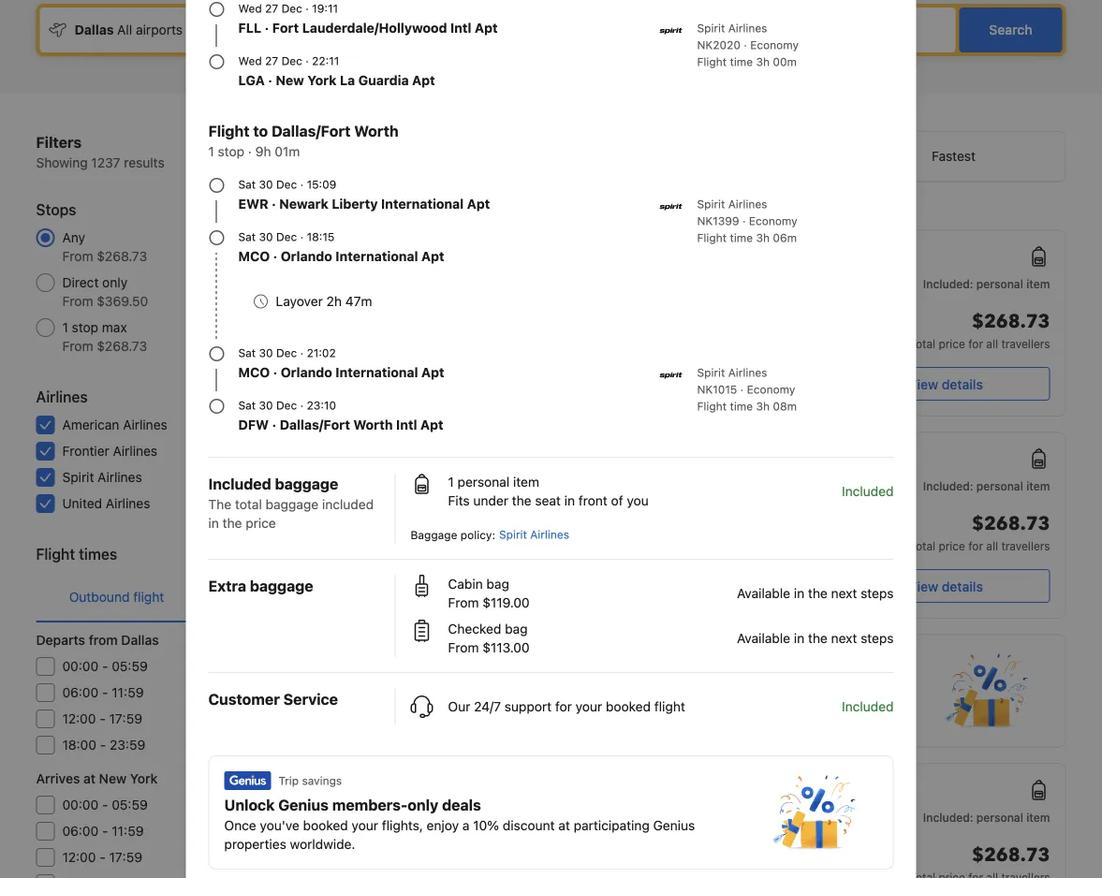 Task type: describe. For each thing, give the bounding box(es) containing it.
1 inside 1 personal item fits under the seat in front of you
[[448, 474, 454, 490]]

spirit airlines image
[[660, 364, 682, 387]]

0 horizontal spatial properties
[[224, 837, 286, 852]]

any from $268.73
[[62, 230, 147, 264]]

travellers for 1st the view details button from the top
[[1002, 337, 1050, 350]]

13:58
[[471, 782, 513, 799]]

458
[[334, 685, 358, 701]]

layover
[[276, 294, 323, 309]]

are
[[540, 199, 556, 213]]

united
[[62, 496, 102, 511]]

2 horizontal spatial at
[[746, 696, 758, 712]]

price for 1st the view details button from the top
[[939, 337, 965, 350]]

1 vertical spatial deals
[[442, 797, 481, 814]]

sat for sat 30 dec · 15:09 ewr · newark liberty international apt
[[238, 178, 256, 191]]

18:00
[[62, 738, 96, 753]]

departs from dallas
[[36, 633, 159, 648]]

08m
[[773, 400, 797, 413]]

dfw inside dfw . 30 dec
[[737, 557, 763, 570]]

1 vertical spatial unlock
[[224, 797, 275, 814]]

21:02
[[307, 347, 336, 360]]

2 horizontal spatial booked
[[606, 699, 651, 715]]

stop inside flight to dallas/fort worth 1 stop · 9h 01m
[[218, 144, 245, 159]]

included
[[322, 497, 374, 512]]

1 horizontal spatial only
[[408, 797, 439, 814]]

2 total from the top
[[910, 539, 936, 553]]

nk1015
[[697, 383, 737, 396]]

la
[[340, 73, 355, 88]]

of
[[611, 493, 623, 509]]

spirit inside baggage policy: spirit airlines
[[499, 528, 527, 541]]

times
[[79, 546, 117, 563]]

intl for worth
[[396, 417, 417, 433]]

customer service
[[208, 691, 338, 709]]

baggage up 427
[[275, 475, 338, 493]]

1 horizontal spatial your
[[539, 696, 566, 712]]

change
[[457, 199, 496, 213]]

30 for sat 30 dec · 21:02 mco · orlando international apt
[[259, 347, 273, 360]]

arrives at new york
[[36, 771, 158, 787]]

1 vertical spatial york
[[130, 771, 158, 787]]

additional
[[559, 199, 611, 213]]

0 vertical spatial properties
[[412, 715, 474, 731]]

direct
[[62, 275, 99, 290]]

baggage right extra
[[250, 577, 313, 595]]

$268.73 total price for all travellers for 1st the view details button from the top
[[910, 309, 1050, 350]]

fits
[[448, 493, 470, 509]]

0 horizontal spatial trip
[[279, 775, 299, 788]]

1 vertical spatial flights,
[[382, 818, 423, 834]]

new inside wed 27 dec · 22:11 lga · new york la guardia apt
[[276, 73, 304, 88]]

05:59 for dallas
[[112, 659, 148, 674]]

cabin
[[448, 576, 483, 592]]

22:11 27 dec
[[772, 782, 811, 817]]

spirit airlines up 'united airlines'
[[62, 470, 142, 485]]

30 for sat 30 dec · 18:15 mco · orlando international apt
[[259, 230, 273, 244]]

1 vertical spatial you've
[[260, 818, 300, 834]]

1 vertical spatial 1237
[[329, 230, 358, 245]]

27 for lga
[[265, 54, 278, 67]]

0 vertical spatial discount
[[690, 696, 742, 712]]

15:09 inside 15:09 ewr . 30 dec
[[471, 535, 513, 553]]

airlines up american at the top
[[36, 388, 88, 406]]

1 vertical spatial discount
[[503, 818, 555, 834]]

2 17:59 from the top
[[109, 850, 142, 865]]

dec for wed 27 dec · 19:11 fll · fort lauderdale/hollywood intl apt
[[282, 2, 302, 15]]

47m
[[345, 294, 372, 309]]

dec inside dfw . 30 dec
[[790, 557, 811, 570]]

apt inside "sat 30 dec · 15:09 ewr · newark liberty international apt"
[[467, 196, 490, 212]]

apt inside wed 27 dec · 22:11 lga · new york la guardia apt
[[412, 73, 435, 88]]

the inside included baggage the total baggage included in the price
[[223, 516, 242, 531]]

international for sat 30 dec · 18:15 mco · orlando international apt
[[336, 249, 418, 264]]

23:59
[[110, 738, 146, 753]]

spirit left cabin
[[412, 588, 440, 601]]

view for 2nd the view details button from the top
[[909, 579, 939, 594]]

our
[[448, 699, 470, 715]]

ewr inside 15:09 ewr . 30 dec
[[471, 557, 496, 570]]

. inside dfw . 30 dec
[[766, 554, 769, 567]]

$268.73 inside any from $268.73
[[97, 249, 147, 264]]

19:04
[[769, 450, 811, 468]]

1 horizontal spatial trip
[[466, 653, 486, 666]]

available in the next steps for $113.00
[[737, 631, 894, 646]]

from for checked bag
[[448, 640, 479, 656]]

airlines down american airlines
[[113, 443, 157, 459]]

fort
[[272, 20, 299, 36]]

dfw . 30 dec
[[737, 554, 811, 570]]

1 inside flight to dallas/fort worth 1 stop · 9h 01m
[[208, 144, 214, 159]]

2 horizontal spatial your
[[576, 699, 602, 715]]

stops
[[36, 201, 76, 219]]

06:00 - 11:59 for from
[[62, 685, 144, 701]]

checked bag from $113.00
[[448, 621, 530, 656]]

our 24/7 support for your booked flight
[[448, 699, 685, 715]]

all for 1st the view details button from the top
[[987, 337, 998, 350]]

9h 07m
[[623, 450, 663, 463]]

dec inside 08:57 dfw . 27 dec
[[523, 472, 544, 485]]

27 for fll
[[265, 2, 278, 15]]

19:11
[[312, 2, 338, 15]]

bag for checked bag
[[505, 621, 528, 637]]

2 horizontal spatial flight
[[655, 699, 685, 715]]

return
[[240, 590, 281, 605]]

0 horizontal spatial booked
[[303, 818, 348, 834]]

27 inside 08:57 dfw . 27 dec
[[507, 472, 520, 485]]

36
[[342, 443, 358, 459]]

american airlines
[[62, 417, 167, 433]]

- for 458
[[102, 685, 108, 701]]

spirit airlines up baggage
[[412, 503, 482, 516]]

from for direct only
[[62, 294, 93, 309]]

dallas/fort inside sat 30 dec · 23:10 dfw · dallas/fort worth intl apt
[[280, 417, 350, 433]]

support
[[505, 699, 552, 715]]

apt inside sat 30 dec · 23:10 dfw · dallas/fort worth intl apt
[[421, 417, 444, 433]]

baggage policy: spirit airlines
[[411, 528, 569, 542]]

143
[[336, 824, 358, 839]]

$268.73 inside 1 stop max from $268.73
[[97, 339, 147, 354]]

showing
[[36, 155, 88, 170]]

prices may change if there are additional baggage fees
[[396, 199, 687, 213]]

402
[[334, 850, 358, 865]]

international for sat 30 dec · 21:02 mco · orlando international apt
[[336, 365, 418, 380]]

international inside "sat 30 dec · 15:09 ewr · newark liberty international apt"
[[381, 196, 464, 212]]

flight for fort lauderdale/hollywood intl apt
[[697, 55, 727, 68]]

nk2020
[[697, 38, 741, 52]]

orlando for sat 30 dec · 21:02 mco · orlando international apt
[[281, 365, 332, 380]]

included baggage the total baggage included in the price
[[208, 475, 374, 531]]

available for from $119.00
[[737, 586, 791, 601]]

flight for orlando international apt
[[697, 400, 727, 413]]

1 horizontal spatial worldwide.
[[477, 715, 543, 731]]

dfw inside 13:58 dfw
[[471, 804, 497, 817]]

1 horizontal spatial at
[[559, 818, 570, 834]]

return flight button
[[197, 573, 358, 622]]

1 vertical spatial members-
[[332, 797, 408, 814]]

there
[[509, 199, 536, 213]]

01m
[[275, 144, 300, 159]]

filters
[[36, 133, 82, 151]]

1 horizontal spatial unlock
[[412, 675, 462, 693]]

you
[[627, 493, 649, 509]]

steps for $113.00
[[861, 631, 894, 646]]

0 horizontal spatial 10%
[[473, 818, 499, 834]]

view details for 2nd the view details button from the top
[[909, 579, 983, 594]]

cabin bag from $119.00
[[448, 576, 530, 611]]

1 vertical spatial 9h
[[623, 450, 637, 463]]

1 vertical spatial trip savings
[[279, 775, 342, 788]]

sat 30 dec · 23:10 dfw · dallas/fort worth intl apt
[[238, 399, 444, 433]]

1 horizontal spatial you've
[[447, 696, 487, 712]]

orlando for sat 30 dec · 18:15 mco · orlando international apt
[[281, 249, 332, 264]]

· inside 'spirit airlines nk2020 · economy flight time 3h 00m'
[[744, 38, 747, 52]]

lga
[[238, 73, 265, 88]]

flight for outbound flight
[[133, 590, 164, 605]]

economy for newark liberty international apt
[[749, 214, 798, 228]]

baggage
[[411, 529, 457, 542]]

0 vertical spatial participating
[[761, 696, 837, 712]]

view details for 1st the view details button from the top
[[909, 377, 983, 392]]

0 vertical spatial 10%
[[661, 696, 687, 712]]

flight times
[[36, 546, 117, 563]]

wed for fll
[[238, 2, 262, 15]]

00:00 - 05:59 for from
[[62, 659, 148, 674]]

only inside direct only from $369.50
[[102, 275, 128, 290]]

0 vertical spatial members-
[[520, 675, 595, 693]]

baggage left "fees"
[[615, 199, 661, 213]]

1 horizontal spatial enjoy
[[614, 696, 646, 712]]

0 vertical spatial once
[[412, 696, 444, 712]]

fastest
[[932, 148, 976, 164]]

airlines inside 'spirit airlines nk2020 · economy flight time 3h 00m'
[[728, 22, 768, 35]]

sat for sat 30 dec · 18:15 mco · orlando international apt
[[238, 230, 256, 244]]

nk1399
[[697, 214, 740, 228]]

1 stop max from $268.73
[[62, 320, 147, 354]]

airlines inside baggage policy: spirit airlines
[[530, 528, 569, 541]]

$113.00
[[483, 640, 530, 656]]

1 vertical spatial worldwide.
[[290, 837, 355, 852]]

spirit up united
[[62, 470, 94, 485]]

fastest button
[[842, 132, 1065, 181]]

airlines right united
[[106, 496, 150, 511]]

guardia
[[358, 73, 409, 88]]

from inside 1 stop max from $268.73
[[62, 339, 93, 354]]

06m
[[773, 231, 797, 244]]

30 for sat 30 dec · 15:09 ewr · newark liberty international apt
[[259, 178, 273, 191]]

spirit inside 'spirit airlines nk2020 · economy flight time 3h 00m'
[[697, 22, 725, 35]]

sat 30 dec · 18:15 mco · orlando international apt
[[238, 230, 445, 264]]

included: for 13:58
[[923, 811, 974, 824]]

under
[[473, 493, 509, 509]]

travellers for 2nd the view details button from the top
[[1002, 539, 1050, 553]]

spirit airlines nk2020 · economy flight time 3h 00m
[[697, 22, 799, 68]]

wed 27 dec · 19:11 fll · fort lauderdale/hollywood intl apt
[[238, 2, 498, 36]]

23:10
[[307, 399, 336, 412]]

return flight
[[240, 590, 315, 605]]

1 view details button from the top
[[842, 367, 1050, 401]]

30 inside 15:09 ewr . 30 dec
[[506, 557, 520, 570]]

· inside spirit airlines nk1399 · economy flight time 3h 06m
[[743, 214, 746, 228]]

2h
[[326, 294, 342, 309]]

airlines down 13:58 dfw
[[443, 834, 482, 848]]

18:15
[[307, 230, 335, 244]]

united airlines
[[62, 496, 150, 511]]

1 vertical spatial participating
[[574, 818, 650, 834]]

fastest tab list
[[397, 132, 1065, 183]]

1 vertical spatial unlock genius members-only deals once you've booked your flights, enjoy a 10% discount at participating genius properties worldwide.
[[224, 797, 695, 852]]

extra baggage
[[208, 577, 313, 595]]

0 horizontal spatial your
[[352, 818, 378, 834]]

baggage right total
[[266, 497, 319, 512]]

0 vertical spatial unlock genius members-only deals once you've booked your flights, enjoy a 10% discount at participating genius properties worldwide.
[[412, 675, 882, 731]]

fll
[[238, 20, 261, 36]]

next for from $119.00
[[831, 586, 857, 601]]

1 vertical spatial new
[[99, 771, 126, 787]]

flight to dallas/fort worth 1 stop · 9h 01m
[[208, 122, 399, 159]]

2 horizontal spatial only
[[595, 675, 626, 693]]

- for 402
[[100, 850, 106, 865]]

132
[[336, 659, 358, 674]]

11:59 for new
[[112, 824, 144, 839]]

may
[[432, 199, 454, 213]]

1 horizontal spatial flights,
[[569, 696, 611, 712]]

from
[[89, 633, 118, 648]]

0 vertical spatial savings
[[489, 653, 529, 666]]

from for cabin bag
[[448, 595, 479, 611]]

outbound flight button
[[36, 573, 197, 622]]

intl for lauderdale/hollywood
[[450, 20, 472, 36]]

1 stop for 22:11
[[627, 806, 659, 820]]

00:00 for arrives
[[62, 798, 99, 813]]

apt inside sat 30 dec · 21:02 mco · orlando international apt
[[421, 365, 445, 380]]

customer
[[208, 691, 280, 709]]

2 vertical spatial for
[[555, 699, 572, 715]]

the inside 1 personal item fits under the seat in front of you
[[512, 493, 532, 509]]

08:57
[[471, 450, 515, 468]]

details for 2nd the view details button from the top
[[942, 579, 983, 594]]

492
[[334, 417, 358, 433]]

price inside included baggage the total baggage included in the price
[[246, 516, 276, 531]]

1 12:00 from the top
[[62, 711, 96, 727]]

dfw inside 08:57 dfw . 27 dec
[[471, 472, 497, 485]]

dec inside 15:09 ewr . 30 dec
[[523, 557, 544, 570]]

available for from $113.00
[[737, 631, 791, 646]]

1 personal item fits under the seat in front of you
[[448, 474, 649, 509]]

stop inside 1 stop max from $268.73
[[72, 320, 98, 335]]

included inside included baggage the total baggage included in the price
[[208, 475, 271, 493]]



Task type: locate. For each thing, give the bounding box(es) containing it.
spirit inside spirit airlines nk1015 · economy flight time 3h 08m
[[697, 366, 725, 379]]

you've left 143
[[260, 818, 300, 834]]

1 horizontal spatial once
[[412, 696, 444, 712]]

tab list
[[36, 573, 358, 624]]

airlines up checked
[[443, 588, 482, 601]]

search button
[[960, 7, 1063, 52]]

1 horizontal spatial 1237
[[329, 230, 358, 245]]

0 vertical spatial mco
[[238, 249, 270, 264]]

lauderdale/hollywood
[[302, 20, 447, 36]]

included:
[[923, 277, 974, 290], [923, 480, 974, 493], [923, 811, 974, 824]]

9h inside flight to dallas/fort worth 1 stop · 9h 01m
[[255, 144, 271, 159]]

only up $369.50
[[102, 275, 128, 290]]

dallas
[[121, 633, 159, 648]]

0 horizontal spatial deals
[[442, 797, 481, 814]]

2 00:00 from the top
[[62, 798, 99, 813]]

york down 23:59
[[130, 771, 158, 787]]

your down 59
[[352, 818, 378, 834]]

1 06:00 from the top
[[62, 685, 99, 701]]

1 horizontal spatial booked
[[490, 696, 535, 712]]

spirit
[[697, 22, 725, 35], [697, 198, 725, 211], [697, 366, 725, 379], [62, 470, 94, 485], [412, 503, 440, 516], [499, 528, 527, 541], [412, 588, 440, 601], [412, 834, 440, 848]]

1 vertical spatial view details button
[[842, 569, 1050, 603]]

airlines up 'nk2020'
[[728, 22, 768, 35]]

travellers
[[1002, 337, 1050, 350], [1002, 539, 1050, 553]]

0 horizontal spatial flights,
[[382, 818, 423, 834]]

wed for lga
[[238, 54, 262, 67]]

wed inside wed 27 dec · 22:11 lga · new york la guardia apt
[[238, 54, 262, 67]]

spirit airlines nk1015 · economy flight time 3h 08m
[[697, 366, 797, 413]]

1 vertical spatial 15:09
[[471, 535, 513, 553]]

1 horizontal spatial ewr
[[471, 557, 496, 570]]

for for 1st the view details button from the top
[[969, 337, 983, 350]]

3h
[[756, 55, 770, 68], [756, 231, 770, 244], [756, 400, 770, 413]]

dec inside wed 27 dec · 19:11 fll · fort lauderdale/hollywood intl apt
[[282, 2, 302, 15]]

worth inside sat 30 dec · 23:10 dfw · dallas/fort worth intl apt
[[353, 417, 393, 433]]

1 stop for dfw
[[625, 560, 657, 573]]

- for 132
[[102, 659, 108, 674]]

06:00 for arrives
[[62, 824, 99, 839]]

trip down the "customer service" in the left bottom of the page
[[279, 775, 299, 788]]

15:09 inside "sat 30 dec · 15:09 ewr · newark liberty international apt"
[[307, 178, 337, 191]]

2 vertical spatial economy
[[747, 383, 796, 396]]

ewr left the newark
[[238, 196, 268, 212]]

dec for sat 30 dec · 21:02 mco · orlando international apt
[[276, 347, 297, 360]]

seat
[[535, 493, 561, 509]]

flight for return flight
[[284, 590, 315, 605]]

economy up 06m
[[749, 214, 798, 228]]

0 vertical spatial trip savings
[[466, 653, 529, 666]]

1 vertical spatial 05:59
[[112, 798, 148, 813]]

spirit airlines image for newark liberty international apt
[[660, 196, 682, 218]]

airlines up the 'frontier airlines'
[[123, 417, 167, 433]]

1 vertical spatial 12:00 - 17:59
[[62, 850, 142, 865]]

1 vertical spatial total
[[910, 539, 936, 553]]

1 horizontal spatial participating
[[761, 696, 837, 712]]

1 12:00 - 17:59 from the top
[[62, 711, 142, 727]]

spirit airlines image left 'nk2020'
[[660, 20, 682, 42]]

international inside sat 30 dec · 18:15 mco · orlando international apt
[[336, 249, 418, 264]]

05:59 for new
[[112, 798, 148, 813]]

1 available in the next steps from the top
[[737, 586, 894, 601]]

27 inside wed 27 dec · 22:11 lga · new york la guardia apt
[[265, 54, 278, 67]]

bag inside 'cabin bag from $119.00'
[[487, 576, 509, 592]]

1 details from the top
[[942, 377, 983, 392]]

00:00 - 05:59 for at
[[62, 798, 148, 813]]

time for newark liberty international apt
[[730, 231, 753, 244]]

00m
[[773, 55, 797, 68]]

your right support
[[576, 699, 602, 715]]

dallas/fort up 01m
[[272, 122, 351, 140]]

4 sat from the top
[[238, 399, 256, 412]]

airlines down the 'frontier airlines'
[[98, 470, 142, 485]]

ewr inside "sat 30 dec · 15:09 ewr · newark liberty international apt"
[[238, 196, 268, 212]]

0 vertical spatial 15:09
[[307, 178, 337, 191]]

· inside flight to dallas/fort worth 1 stop · 9h 01m
[[248, 144, 252, 159]]

0 horizontal spatial a
[[463, 818, 470, 834]]

mco
[[238, 249, 270, 264], [238, 365, 270, 380]]

checked
[[448, 621, 501, 637]]

· inside spirit airlines nk1015 · economy flight time 3h 08m
[[741, 383, 744, 396]]

11:59 down arrives at new york
[[112, 824, 144, 839]]

1 vertical spatial trip
[[279, 775, 299, 788]]

stop
[[218, 144, 245, 159], [72, 320, 98, 335], [633, 560, 657, 573], [635, 806, 659, 820]]

00:00 for departs
[[62, 659, 99, 674]]

included: personal item for 08:57
[[923, 480, 1050, 493]]

time inside 'spirit airlines nk2020 · economy flight time 3h 00m'
[[730, 55, 753, 68]]

3h left 06m
[[756, 231, 770, 244]]

1 vertical spatial orlando
[[281, 365, 332, 380]]

27
[[265, 2, 278, 15], [265, 54, 278, 67], [507, 472, 520, 485], [773, 804, 787, 817]]

1 travellers from the top
[[1002, 337, 1050, 350]]

mco for sat 30 dec · 18:15 mco · orlando international apt
[[238, 249, 270, 264]]

spirit airlines down 13:58 dfw
[[412, 834, 482, 848]]

0 vertical spatial bag
[[487, 576, 509, 592]]

1 all from the top
[[987, 337, 998, 350]]

1 vertical spatial once
[[224, 818, 256, 834]]

08:57 dfw . 27 dec
[[471, 450, 544, 485]]

economy inside spirit airlines nk1015 · economy flight time 3h 08m
[[747, 383, 796, 396]]

personal inside 1 personal item fits under the seat in front of you
[[458, 474, 510, 490]]

2 06:00 from the top
[[62, 824, 99, 839]]

1 inside 1 stop max from $268.73
[[62, 320, 68, 335]]

wed 27 dec · 22:11 lga · new york la guardia apt
[[238, 54, 435, 88]]

0 vertical spatial wed
[[238, 2, 262, 15]]

time down nk1015 at the right of the page
[[730, 400, 753, 413]]

flight inside button
[[284, 590, 315, 605]]

30 inside sat 30 dec · 21:02 mco · orlando international apt
[[259, 347, 273, 360]]

18:00 - 23:59
[[62, 738, 146, 753]]

2 details from the top
[[942, 579, 983, 594]]

30 inside sat 30 dec · 23:10 dfw · dallas/fort worth intl apt
[[259, 399, 273, 412]]

2 vertical spatial international
[[336, 365, 418, 380]]

worldwide. down 59
[[290, 837, 355, 852]]

0 vertical spatial available
[[737, 586, 791, 601]]

any
[[62, 230, 85, 245]]

06:00 - 11:59 for at
[[62, 824, 144, 839]]

york inside wed 27 dec · 22:11 lga · new york la guardia apt
[[307, 73, 337, 88]]

06:00 down arrives at new york
[[62, 824, 99, 839]]

spirit right 143
[[412, 834, 440, 848]]

spirit airlines image left nk1399
[[660, 196, 682, 218]]

flights, right support
[[569, 696, 611, 712]]

1 vertical spatial 11:59
[[112, 824, 144, 839]]

2 12:00 - 17:59 from the top
[[62, 850, 142, 865]]

·
[[306, 2, 309, 15], [265, 20, 269, 36], [744, 38, 747, 52], [306, 54, 309, 67], [268, 73, 272, 88], [248, 144, 252, 159], [300, 178, 304, 191], [272, 196, 276, 212], [743, 214, 746, 228], [300, 230, 304, 244], [273, 249, 278, 264], [300, 347, 304, 360], [273, 365, 278, 380], [741, 383, 744, 396], [300, 399, 304, 412], [272, 417, 276, 433]]

27 inside wed 27 dec · 19:11 fll · fort lauderdale/hollywood intl apt
[[265, 2, 278, 15]]

1 horizontal spatial flight
[[284, 590, 315, 605]]

spirit up 'nk2020'
[[697, 22, 725, 35]]

0 horizontal spatial only
[[102, 275, 128, 290]]

bag for cabin bag
[[487, 576, 509, 592]]

22:11 inside wed 27 dec · 22:11 lga · new york la guardia apt
[[312, 54, 339, 67]]

2 12:00 from the top
[[62, 850, 96, 865]]

2 included: personal item from the top
[[923, 480, 1050, 493]]

1 vertical spatial next
[[831, 631, 857, 646]]

00:00 - 05:59 down arrives at new york
[[62, 798, 148, 813]]

3h inside spirit airlines nk1015 · economy flight time 3h 08m
[[756, 400, 770, 413]]

13:58 dfw
[[471, 782, 513, 817]]

1 00:00 from the top
[[62, 659, 99, 674]]

total
[[235, 497, 262, 512]]

next
[[831, 586, 857, 601], [831, 631, 857, 646]]

properties down our
[[412, 715, 474, 731]]

2 available in the next steps from the top
[[737, 631, 894, 646]]

savings down checked
[[489, 653, 529, 666]]

dec for sat 30 dec · 15:09 ewr · newark liberty international apt
[[276, 178, 297, 191]]

worth inside flight to dallas/fort worth 1 stop · 9h 01m
[[354, 122, 399, 140]]

0 horizontal spatial 1237
[[91, 155, 120, 170]]

12:00
[[62, 711, 96, 727], [62, 850, 96, 865]]

included: personal item for 13:58
[[923, 811, 1050, 824]]

apt inside sat 30 dec · 18:15 mco · orlando international apt
[[421, 249, 445, 264]]

from inside any from $268.73
[[62, 249, 93, 264]]

spirit up nk1399
[[697, 198, 725, 211]]

dec for wed 27 dec · 22:11 lga · new york la guardia apt
[[282, 54, 302, 67]]

direct only from $369.50
[[62, 275, 148, 309]]

$268.73
[[97, 249, 147, 264], [972, 309, 1050, 335], [97, 339, 147, 354], [972, 511, 1050, 537], [972, 843, 1050, 869]]

1 horizontal spatial trip savings
[[466, 653, 529, 666]]

american
[[62, 417, 119, 433]]

bag up "$119.00"
[[487, 576, 509, 592]]

2 view from the top
[[909, 579, 939, 594]]

sat for sat 30 dec · 21:02 mco · orlando international apt
[[238, 347, 256, 360]]

0 vertical spatial new
[[276, 73, 304, 88]]

2 $268.73 total price for all travellers from the top
[[910, 511, 1050, 553]]

30 inside sat 30 dec · 18:15 mco · orlando international apt
[[259, 230, 273, 244]]

airlines inside spirit airlines nk1399 · economy flight time 3h 06m
[[728, 198, 768, 211]]

item inside 1 personal item fits under the seat in front of you
[[513, 474, 539, 490]]

2 travellers from the top
[[1002, 539, 1050, 553]]

economy for orlando international apt
[[747, 383, 796, 396]]

. for 08:57
[[500, 468, 503, 481]]

2 sat from the top
[[238, 230, 256, 244]]

dec inside "sat 30 dec · 15:09 ewr · newark liberty international apt"
[[276, 178, 297, 191]]

0 horizontal spatial at
[[83, 771, 96, 787]]

steps
[[861, 586, 894, 601], [861, 631, 894, 646]]

$268.73 total price for all travellers for 2nd the view details button from the top
[[910, 511, 1050, 553]]

3 sat from the top
[[238, 347, 256, 360]]

1 17:59 from the top
[[109, 711, 142, 727]]

11:59
[[112, 685, 144, 701], [112, 824, 144, 839]]

spirit up baggage
[[412, 503, 440, 516]]

spirit airlines
[[62, 470, 142, 485], [412, 503, 482, 516], [412, 588, 482, 601], [412, 834, 482, 848]]

tab list containing outbound flight
[[36, 573, 358, 624]]

steps for $119.00
[[861, 586, 894, 601]]

- for 59
[[102, 798, 108, 813]]

airlines up the policy:
[[443, 503, 482, 516]]

arrives
[[36, 771, 80, 787]]

dec for sat 30 dec · 23:10 dfw · dallas/fort worth intl apt
[[276, 399, 297, 412]]

2 vertical spatial only
[[408, 797, 439, 814]]

2 spirit airlines image from the top
[[660, 196, 682, 218]]

1 horizontal spatial discount
[[690, 696, 742, 712]]

max
[[102, 320, 127, 335]]

2 wed from the top
[[238, 54, 262, 67]]

0 horizontal spatial worldwide.
[[290, 837, 355, 852]]

2 05:59 from the top
[[112, 798, 148, 813]]

flight left times
[[36, 546, 75, 563]]

dallas/fort down 23:10
[[280, 417, 350, 433]]

economy for fort lauderdale/hollywood intl apt
[[750, 38, 799, 52]]

from down cabin
[[448, 595, 479, 611]]

1 3h from the top
[[756, 55, 770, 68]]

1 05:59 from the top
[[112, 659, 148, 674]]

1 wed from the top
[[238, 2, 262, 15]]

3 time from the top
[[730, 400, 753, 413]]

1 00:00 - 05:59 from the top
[[62, 659, 148, 674]]

0 vertical spatial view details
[[909, 377, 983, 392]]

dallas/fort inside flight to dallas/fort worth 1 stop · 9h 01m
[[272, 122, 351, 140]]

1 vertical spatial only
[[595, 675, 626, 693]]

dec inside wed 27 dec · 22:11 lga · new york la guardia apt
[[282, 54, 302, 67]]

available in the next steps for $119.00
[[737, 586, 894, 601]]

members- up 143
[[332, 797, 408, 814]]

included: personal item
[[923, 277, 1050, 290], [923, 480, 1050, 493], [923, 811, 1050, 824]]

1 vertical spatial view details
[[909, 579, 983, 594]]

427
[[335, 496, 358, 511]]

bag up '$113.00'
[[505, 621, 528, 637]]

item
[[1027, 277, 1050, 290], [513, 474, 539, 490], [1027, 480, 1050, 493], [1027, 811, 1050, 824]]

flights,
[[569, 696, 611, 712], [382, 818, 423, 834]]

06:00 - 11:59
[[62, 685, 144, 701], [62, 824, 144, 839]]

time
[[730, 55, 753, 68], [730, 231, 753, 244], [730, 400, 753, 413]]

2 steps from the top
[[861, 631, 894, 646]]

economy up 08m
[[747, 383, 796, 396]]

dec inside sat 30 dec · 18:15 mco · orlando international apt
[[276, 230, 297, 244]]

baggage
[[615, 199, 661, 213], [275, 475, 338, 493], [266, 497, 319, 512], [250, 577, 313, 595]]

time inside spirit airlines nk1015 · economy flight time 3h 08m
[[730, 400, 753, 413]]

1 view from the top
[[909, 377, 939, 392]]

prices
[[396, 199, 429, 213]]

in
[[564, 493, 575, 509], [208, 516, 219, 531], [794, 586, 805, 601], [794, 631, 805, 646]]

0 vertical spatial intl
[[450, 20, 472, 36]]

0 vertical spatial all
[[987, 337, 998, 350]]

1 vertical spatial international
[[336, 249, 418, 264]]

extra
[[208, 577, 246, 595]]

1 vertical spatial mco
[[238, 365, 270, 380]]

newark
[[279, 196, 329, 212]]

0 horizontal spatial once
[[224, 818, 256, 834]]

351
[[336, 470, 358, 485]]

00:00 - 05:59 down from
[[62, 659, 148, 674]]

deals
[[629, 675, 669, 693], [442, 797, 481, 814]]

07m
[[640, 450, 663, 463]]

price for 2nd the view details button from the top
[[939, 539, 965, 553]]

dec inside sat 30 dec · 23:10 dfw · dallas/fort worth intl apt
[[276, 399, 297, 412]]

sat inside sat 30 dec · 23:10 dfw · dallas/fort worth intl apt
[[238, 399, 256, 412]]

00:00 down arrives at new york
[[62, 798, 99, 813]]

from inside 'cabin bag from $119.00'
[[448, 595, 479, 611]]

3 included: personal item from the top
[[923, 811, 1050, 824]]

3h left 08m
[[756, 400, 770, 413]]

3h for fort lauderdale/hollywood intl apt
[[756, 55, 770, 68]]

0 vertical spatial travellers
[[1002, 337, 1050, 350]]

sat inside sat 30 dec · 18:15 mco · orlando international apt
[[238, 230, 256, 244]]

1 vertical spatial steps
[[861, 631, 894, 646]]

2 orlando from the top
[[281, 365, 332, 380]]

. inside 15:09 ewr . 30 dec
[[500, 554, 503, 567]]

1 vertical spatial economy
[[749, 214, 798, 228]]

3h for newark liberty international apt
[[756, 231, 770, 244]]

frontier
[[62, 443, 109, 459]]

1 time from the top
[[730, 55, 753, 68]]

included: for 08:57
[[923, 480, 974, 493]]

enjoy
[[614, 696, 646, 712], [427, 818, 459, 834]]

ewr up cabin
[[471, 557, 496, 570]]

orlando inside sat 30 dec · 21:02 mco · orlando international apt
[[281, 365, 332, 380]]

savings
[[489, 653, 529, 666], [302, 775, 342, 788]]

sat down to
[[238, 178, 256, 191]]

spirit airlines image
[[660, 20, 682, 42], [660, 196, 682, 218]]

from inside checked bag from $113.00
[[448, 640, 479, 656]]

time inside spirit airlines nk1399 · economy flight time 3h 06m
[[730, 231, 753, 244]]

flight inside spirit airlines nk1399 · economy flight time 3h 06m
[[697, 231, 727, 244]]

discount
[[690, 696, 742, 712], [503, 818, 555, 834]]

wed up fll
[[238, 2, 262, 15]]

$119.00
[[483, 595, 530, 611]]

11:59 for dallas
[[112, 685, 144, 701]]

new down 18:00 - 23:59
[[99, 771, 126, 787]]

spirit airlines up checked
[[412, 588, 482, 601]]

30 inside dfw . 30 dec
[[772, 557, 787, 570]]

spirit inside spirit airlines nk1399 · economy flight time 3h 06m
[[697, 198, 725, 211]]

international up 47m
[[336, 249, 418, 264]]

in inside included baggage the total baggage included in the price
[[208, 516, 219, 531]]

airlines inside spirit airlines nk1015 · economy flight time 3h 08m
[[728, 366, 768, 379]]

0 horizontal spatial 15:09
[[307, 178, 337, 191]]

05:59 down arrives at new york
[[112, 798, 148, 813]]

details for 1st the view details button from the top
[[942, 377, 983, 392]]

0 vertical spatial details
[[942, 377, 983, 392]]

12:00 down arrives at new york
[[62, 850, 96, 865]]

airlines down seat
[[530, 528, 569, 541]]

0 vertical spatial included:
[[923, 277, 974, 290]]

2 all from the top
[[987, 539, 998, 553]]

next for from $113.00
[[831, 631, 857, 646]]

05:59 down the dallas
[[112, 659, 148, 674]]

0 vertical spatial price
[[939, 337, 965, 350]]

flight inside spirit airlines nk1015 · economy flight time 3h 08m
[[697, 400, 727, 413]]

9h left 07m
[[623, 450, 637, 463]]

all
[[987, 337, 998, 350], [987, 539, 998, 553]]

0 vertical spatial trip
[[466, 653, 486, 666]]

1 horizontal spatial 10%
[[661, 696, 687, 712]]

flight left to
[[208, 122, 250, 140]]

1 vertical spatial a
[[463, 818, 470, 834]]

1 stop
[[625, 560, 657, 573], [627, 806, 659, 820]]

24/7
[[474, 699, 501, 715]]

the
[[208, 497, 231, 512]]

wed up lga
[[238, 54, 262, 67]]

1 horizontal spatial 15:09
[[471, 535, 513, 553]]

york left la
[[307, 73, 337, 88]]

1 view details from the top
[[909, 377, 983, 392]]

2 time from the top
[[730, 231, 753, 244]]

sat 30 dec · 21:02 mco · orlando international apt
[[238, 347, 445, 380]]

apt inside wed 27 dec · 19:11 fll · fort lauderdale/hollywood intl apt
[[475, 20, 498, 36]]

sat inside "sat 30 dec · 15:09 ewr · newark liberty international apt"
[[238, 178, 256, 191]]

for for 2nd the view details button from the top
[[969, 539, 983, 553]]

30 inside "sat 30 dec · 15:09 ewr · newark liberty international apt"
[[259, 178, 273, 191]]

economy inside spirit airlines nk1399 · economy flight time 3h 06m
[[749, 214, 798, 228]]

1237 inside the filters showing 1237 results
[[91, 155, 120, 170]]

0 vertical spatial worldwide.
[[477, 715, 543, 731]]

1 vertical spatial enjoy
[[427, 818, 459, 834]]

intl inside wed 27 dec · 19:11 fll · fort lauderdale/hollywood intl apt
[[450, 20, 472, 36]]

members- up our 24/7 support for your booked flight
[[520, 675, 595, 693]]

time for fort lauderdale/hollywood intl apt
[[730, 55, 753, 68]]

1 vertical spatial bag
[[505, 621, 528, 637]]

flight inside 'spirit airlines nk2020 · economy flight time 3h 00m'
[[697, 55, 727, 68]]

1 available from the top
[[737, 586, 791, 601]]

0 vertical spatial 12:00 - 17:59
[[62, 711, 142, 727]]

1 horizontal spatial new
[[276, 73, 304, 88]]

view details
[[909, 377, 983, 392], [909, 579, 983, 594]]

new right lga
[[276, 73, 304, 88]]

17:59
[[109, 711, 142, 727], [109, 850, 142, 865]]

27 for 27 dec
[[773, 804, 787, 817]]

orlando down 18:15
[[281, 249, 332, 264]]

savings up 143
[[302, 775, 342, 788]]

time down 'nk2020'
[[730, 55, 753, 68]]

2 view details from the top
[[909, 579, 983, 594]]

sat
[[238, 178, 256, 191], [238, 230, 256, 244], [238, 347, 256, 360], [238, 399, 256, 412]]

3h for orlando international apt
[[756, 400, 770, 413]]

1 vertical spatial ewr
[[471, 557, 496, 570]]

17:59 down arrives at new york
[[109, 850, 142, 865]]

flight inside flight to dallas/fort worth 1 stop · 9h 01m
[[208, 122, 250, 140]]

0 vertical spatial a
[[650, 696, 657, 712]]

sat left 23:10
[[238, 399, 256, 412]]

2 included: from the top
[[923, 480, 974, 493]]

1 orlando from the top
[[281, 249, 332, 264]]

1 $268.73 total price for all travellers from the top
[[910, 309, 1050, 350]]

1 vertical spatial available in the next steps
[[737, 631, 894, 646]]

from inside direct only from $369.50
[[62, 294, 93, 309]]

view for 1st the view details button from the top
[[909, 377, 939, 392]]

worth down guardia
[[354, 122, 399, 140]]

wed inside wed 27 dec · 19:11 fll · fort lauderdale/hollywood intl apt
[[238, 2, 262, 15]]

orlando inside sat 30 dec · 18:15 mco · orlando international apt
[[281, 249, 332, 264]]

1237
[[91, 155, 120, 170], [329, 230, 358, 245]]

3 3h from the top
[[756, 400, 770, 413]]

1 vertical spatial available
[[737, 631, 791, 646]]

1 included: from the top
[[923, 277, 974, 290]]

1 horizontal spatial members-
[[520, 675, 595, 693]]

dfw inside sat 30 dec · 23:10 dfw · dallas/fort worth intl apt
[[238, 417, 269, 433]]

12:00 - 17:59 down arrives at new york
[[62, 850, 142, 865]]

0 vertical spatial 06:00 - 11:59
[[62, 685, 144, 701]]

economy inside 'spirit airlines nk2020 · economy flight time 3h 00m'
[[750, 38, 799, 52]]

airlines
[[728, 22, 768, 35], [728, 198, 768, 211], [728, 366, 768, 379], [36, 388, 88, 406], [123, 417, 167, 433], [113, 443, 157, 459], [98, 470, 142, 485], [106, 496, 150, 511], [443, 503, 482, 516], [530, 528, 569, 541], [443, 588, 482, 601], [443, 834, 482, 848]]

$268.73 total price for all travellers
[[910, 309, 1050, 350], [910, 511, 1050, 553]]

0 vertical spatial steps
[[861, 586, 894, 601]]

0 horizontal spatial trip savings
[[279, 775, 342, 788]]

2 next from the top
[[831, 631, 857, 646]]

worth up 36
[[353, 417, 393, 433]]

15:09 up the newark
[[307, 178, 337, 191]]

- for 143
[[102, 824, 108, 839]]

1 vertical spatial 17:59
[[109, 850, 142, 865]]

worldwide. down support
[[477, 715, 543, 731]]

trip savings up 143
[[279, 775, 342, 788]]

a
[[650, 696, 657, 712], [463, 818, 470, 834]]

3h inside 'spirit airlines nk2020 · economy flight time 3h 00m'
[[756, 55, 770, 68]]

in inside 1 personal item fits under the seat in front of you
[[564, 493, 575, 509]]

time for orlando international apt
[[730, 400, 753, 413]]

flights, right 143
[[382, 818, 423, 834]]

1 vertical spatial 06:00 - 11:59
[[62, 824, 144, 839]]

. for 15:09
[[500, 554, 503, 567]]

dec for 22:11 27 dec
[[790, 804, 811, 817]]

flight
[[697, 55, 727, 68], [208, 122, 250, 140], [697, 231, 727, 244], [697, 400, 727, 413], [36, 546, 75, 563]]

flight inside button
[[133, 590, 164, 605]]

3h inside spirit airlines nk1399 · economy flight time 3h 06m
[[756, 231, 770, 244]]

your right the 24/7
[[539, 696, 566, 712]]

flight for newark liberty international apt
[[697, 231, 727, 244]]

0 horizontal spatial discount
[[503, 818, 555, 834]]

all for 2nd the view details button from the top
[[987, 539, 998, 553]]

1237 down 'liberty'
[[329, 230, 358, 245]]

3 included: from the top
[[923, 811, 974, 824]]

1 vertical spatial savings
[[302, 775, 342, 788]]

30 for sat 30 dec · 23:10 dfw · dallas/fort worth intl apt
[[259, 399, 273, 412]]

departs
[[36, 633, 85, 648]]

11:59 up 23:59
[[112, 685, 144, 701]]

layover 2h 47m
[[276, 294, 372, 309]]

1 vertical spatial at
[[83, 771, 96, 787]]

properties left 402
[[224, 837, 286, 852]]

intl right lauderdale/hollywood
[[450, 20, 472, 36]]

1 06:00 - 11:59 from the top
[[62, 685, 144, 701]]

00:00 down departs from dallas in the bottom left of the page
[[62, 659, 99, 674]]

06:00 - 11:59 down from
[[62, 685, 144, 701]]

2 available from the top
[[737, 631, 791, 646]]

airlines up nk1399
[[728, 198, 768, 211]]

0 vertical spatial 00:00 - 05:59
[[62, 659, 148, 674]]

flight down nk1399
[[697, 231, 727, 244]]

sat left 18:15
[[238, 230, 256, 244]]

bag inside checked bag from $113.00
[[505, 621, 528, 637]]

spirit airlines image for fort lauderdale/hollywood intl apt
[[660, 20, 682, 42]]

trip savings
[[466, 653, 529, 666], [279, 775, 342, 788]]

1 horizontal spatial properties
[[412, 715, 474, 731]]

international right 'liberty'
[[381, 196, 464, 212]]

fees
[[664, 199, 687, 213]]

0 horizontal spatial 22:11
[[312, 54, 339, 67]]

1 steps from the top
[[861, 586, 894, 601]]

15:09 ewr . 30 dec
[[471, 535, 544, 570]]

from down direct
[[62, 294, 93, 309]]

06:00 for departs
[[62, 685, 99, 701]]

1 vertical spatial dallas/fort
[[280, 417, 350, 433]]

0 vertical spatial 05:59
[[112, 659, 148, 674]]

1 next from the top
[[831, 586, 857, 601]]

1 11:59 from the top
[[112, 685, 144, 701]]

2 mco from the top
[[238, 365, 270, 380]]

orlando down 21:02
[[281, 365, 332, 380]]

spirit up nk1015 at the right of the page
[[697, 366, 725, 379]]

0 vertical spatial 11:59
[[112, 685, 144, 701]]

included
[[208, 475, 271, 493], [842, 484, 894, 499], [842, 699, 894, 715]]

2 00:00 - 05:59 from the top
[[62, 798, 148, 813]]

time down nk1399
[[730, 231, 753, 244]]

trip savings down checked
[[466, 653, 529, 666]]

06:00
[[62, 685, 99, 701], [62, 824, 99, 839]]

1 vertical spatial 22:11
[[772, 782, 811, 799]]

2 06:00 - 11:59 from the top
[[62, 824, 144, 839]]

1 vertical spatial worth
[[353, 417, 393, 433]]

service
[[283, 691, 338, 709]]

3h left 00m
[[756, 55, 770, 68]]

from down any
[[62, 249, 93, 264]]

mco for sat 30 dec · 21:02 mco · orlando international apt
[[238, 365, 270, 380]]

dec inside sat 30 dec · 21:02 mco · orlando international apt
[[276, 347, 297, 360]]

1 horizontal spatial deals
[[629, 675, 669, 693]]

sat 30 dec · 15:09 ewr · newark liberty international apt
[[238, 178, 490, 212]]

international inside sat 30 dec · 21:02 mco · orlando international apt
[[336, 365, 418, 380]]

details
[[942, 377, 983, 392], [942, 579, 983, 594]]

1 vertical spatial details
[[942, 579, 983, 594]]

sat for sat 30 dec · 23:10 dfw · dallas/fort worth intl apt
[[238, 399, 256, 412]]

you've left support
[[447, 696, 487, 712]]

1 included: personal item from the top
[[923, 277, 1050, 290]]

2 view details button from the top
[[842, 569, 1050, 603]]

intl right "492"
[[396, 417, 417, 433]]

2 11:59 from the top
[[112, 824, 144, 839]]

1 sat from the top
[[238, 178, 256, 191]]

1 total from the top
[[910, 337, 936, 350]]

flight down nk1015 at the right of the page
[[697, 400, 727, 413]]

unlock genius members-only deals once you've booked your flights, enjoy a 10% discount at participating genius properties worldwide.
[[412, 675, 882, 731], [224, 797, 695, 852]]

05:59
[[112, 659, 148, 674], [112, 798, 148, 813]]

59
[[342, 798, 358, 813]]

mco inside sat 30 dec · 18:15 mco · orlando international apt
[[238, 249, 270, 264]]

06:00 - 11:59 down arrives at new york
[[62, 824, 144, 839]]

1 mco from the top
[[238, 249, 270, 264]]

1 horizontal spatial 9h
[[623, 450, 637, 463]]

genius image
[[412, 650, 458, 669], [412, 650, 458, 669], [945, 654, 1028, 729], [224, 772, 271, 790], [224, 772, 271, 790], [773, 775, 856, 850]]

0 vertical spatial deals
[[629, 675, 669, 693]]

2 3h from the top
[[756, 231, 770, 244]]

you've
[[447, 696, 487, 712], [260, 818, 300, 834]]

1 spirit airlines image from the top
[[660, 20, 682, 42]]

from down direct only from $369.50
[[62, 339, 93, 354]]

trip down checked
[[466, 653, 486, 666]]

dec for sat 30 dec · 18:15 mco · orlando international apt
[[276, 230, 297, 244]]



Task type: vqa. For each thing, say whether or not it's contained in the screenshot.
leftmost Check and pay
no



